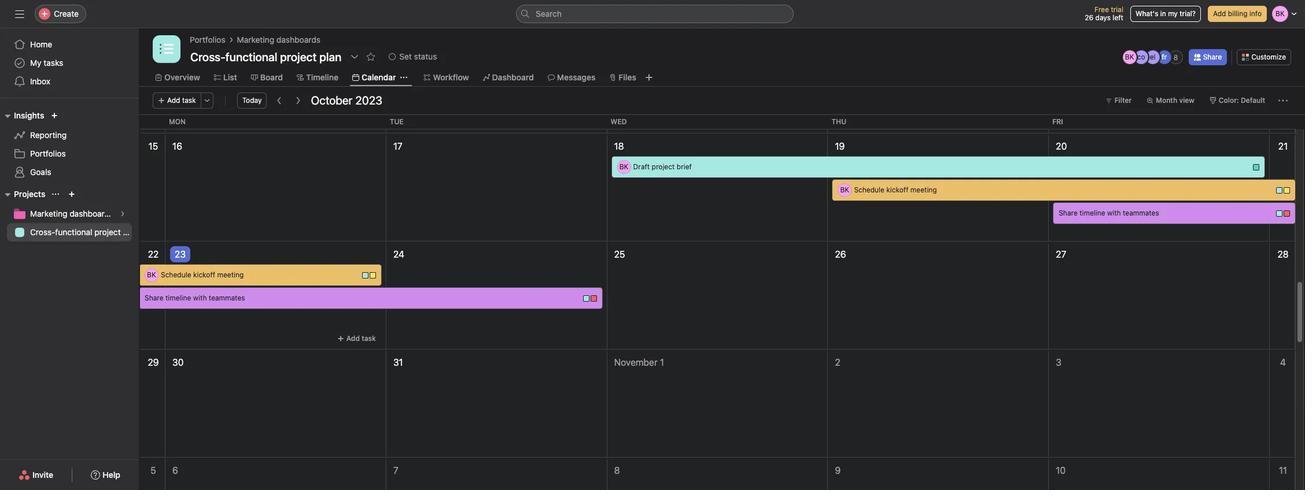 Task type: locate. For each thing, give the bounding box(es) containing it.
0 horizontal spatial kickoff
[[193, 271, 215, 279]]

0 horizontal spatial meeting
[[217, 271, 244, 279]]

insights button
[[0, 109, 44, 123]]

dashboards up cross-functional project plan
[[70, 209, 114, 219]]

0 horizontal spatial 26
[[835, 249, 846, 260]]

2 horizontal spatial add
[[1213, 9, 1226, 18]]

meeting
[[911, 186, 937, 194], [217, 271, 244, 279]]

1 horizontal spatial 8
[[1174, 53, 1178, 62]]

0 vertical spatial kickoff
[[887, 186, 909, 194]]

1 horizontal spatial with
[[1108, 209, 1121, 218]]

0 vertical spatial task
[[182, 96, 196, 105]]

add billing info button
[[1208, 6, 1267, 22]]

1 horizontal spatial marketing
[[237, 35, 274, 45]]

1 vertical spatial meeting
[[217, 271, 244, 279]]

workflow link
[[424, 71, 469, 84]]

portfolios down reporting
[[30, 149, 66, 159]]

1 vertical spatial task
[[362, 334, 376, 343]]

1 horizontal spatial schedule
[[854, 186, 885, 194]]

1 horizontal spatial schedule kickoff meeting
[[854, 186, 937, 194]]

messages
[[557, 72, 596, 82]]

28
[[1278, 249, 1289, 260]]

0 vertical spatial marketing dashboards
[[237, 35, 321, 45]]

add tab image
[[645, 73, 654, 82]]

1 horizontal spatial timeline
[[1080, 209, 1106, 218]]

1 horizontal spatial kickoff
[[887, 186, 909, 194]]

bk left co
[[1125, 53, 1134, 61]]

1 vertical spatial kickoff
[[193, 271, 215, 279]]

0 horizontal spatial portfolios
[[30, 149, 66, 159]]

portfolios link up list "link"
[[190, 34, 225, 46]]

1 horizontal spatial share
[[1059, 209, 1078, 218]]

wed
[[611, 117, 627, 126]]

portfolios
[[190, 35, 225, 45], [30, 149, 66, 159]]

0 horizontal spatial share timeline with teammates
[[145, 294, 245, 303]]

2 horizontal spatial share
[[1203, 53, 1222, 61]]

1 vertical spatial marketing dashboards
[[30, 209, 114, 219]]

16
[[172, 141, 182, 152]]

marketing dashboards up functional
[[30, 209, 114, 219]]

cross-functional project plan
[[30, 227, 139, 237]]

0 vertical spatial share
[[1203, 53, 1222, 61]]

marketing inside projects element
[[30, 209, 67, 219]]

1 horizontal spatial add
[[347, 334, 360, 343]]

0 horizontal spatial dashboards
[[70, 209, 114, 219]]

days
[[1096, 13, 1111, 22]]

project
[[652, 163, 675, 171], [94, 227, 121, 237]]

portfolios up list "link"
[[190, 35, 225, 45]]

my
[[30, 58, 41, 68]]

month
[[1156, 96, 1178, 105]]

marketing dashboards up the board
[[237, 35, 321, 45]]

1 vertical spatial 26
[[835, 249, 846, 260]]

1 vertical spatial add task
[[347, 334, 376, 343]]

1 vertical spatial portfolios link
[[7, 145, 132, 163]]

filter button
[[1100, 93, 1137, 109]]

teammates
[[1123, 209, 1159, 218], [209, 294, 245, 303]]

project left brief
[[652, 163, 675, 171]]

functional
[[55, 227, 92, 237]]

1 horizontal spatial portfolios
[[190, 35, 225, 45]]

5
[[151, 466, 156, 476]]

hide sidebar image
[[15, 9, 24, 19]]

project left "plan"
[[94, 227, 121, 237]]

0 horizontal spatial schedule kickoff meeting
[[161, 271, 244, 279]]

share up "27" at the right bottom
[[1059, 209, 1078, 218]]

info
[[1250, 9, 1262, 18]]

0 vertical spatial dashboards
[[277, 35, 321, 45]]

search list box
[[516, 5, 794, 23]]

overview link
[[155, 71, 200, 84]]

1 vertical spatial add task button
[[332, 331, 381, 347]]

dashboards up timeline "link"
[[277, 35, 321, 45]]

marketing up board link
[[237, 35, 274, 45]]

timeline link
[[297, 71, 338, 84]]

0 vertical spatial meeting
[[911, 186, 937, 194]]

0 vertical spatial add
[[1213, 9, 1226, 18]]

color: default
[[1219, 96, 1266, 105]]

share down the 22
[[145, 294, 164, 303]]

1 horizontal spatial marketing dashboards link
[[237, 34, 321, 46]]

1 horizontal spatial task
[[362, 334, 376, 343]]

dashboards
[[277, 35, 321, 45], [70, 209, 114, 219]]

create button
[[35, 5, 86, 23]]

0 horizontal spatial 8
[[614, 466, 620, 476]]

insights
[[14, 111, 44, 120]]

0 vertical spatial share timeline with teammates
[[1059, 209, 1159, 218]]

0 horizontal spatial marketing dashboards
[[30, 209, 114, 219]]

0 vertical spatial marketing dashboards link
[[237, 34, 321, 46]]

19
[[835, 141, 845, 152]]

month view
[[1156, 96, 1195, 105]]

None text field
[[187, 46, 344, 67]]

tue
[[390, 117, 404, 126]]

0 vertical spatial add task button
[[153, 93, 201, 109]]

1 horizontal spatial share timeline with teammates
[[1059, 209, 1159, 218]]

add task button
[[153, 93, 201, 109], [332, 331, 381, 347]]

see details, marketing dashboards image
[[119, 211, 126, 218]]

my
[[1168, 9, 1178, 18]]

portfolios link
[[190, 34, 225, 46], [7, 145, 132, 163]]

1 horizontal spatial portfolios link
[[190, 34, 225, 46]]

show options, current sort, top image
[[52, 191, 59, 198]]

marketing dashboards link up functional
[[7, 205, 132, 223]]

0 vertical spatial 26
[[1085, 13, 1094, 22]]

kickoff
[[887, 186, 909, 194], [193, 271, 215, 279]]

0 vertical spatial schedule
[[854, 186, 885, 194]]

list image
[[160, 42, 174, 56]]

projects button
[[0, 187, 45, 201]]

share inside button
[[1203, 53, 1222, 61]]

projects element
[[0, 184, 139, 244]]

0 vertical spatial project
[[652, 163, 675, 171]]

share up color:
[[1203, 53, 1222, 61]]

marketing dashboards link inside projects element
[[7, 205, 132, 223]]

marketing dashboards link up the board
[[237, 34, 321, 46]]

1 horizontal spatial dashboards
[[277, 35, 321, 45]]

share timeline with teammates
[[1059, 209, 1159, 218], [145, 294, 245, 303]]

0 vertical spatial 8
[[1174, 53, 1178, 62]]

1 vertical spatial marketing
[[30, 209, 67, 219]]

share
[[1203, 53, 1222, 61], [1059, 209, 1078, 218], [145, 294, 164, 303]]

add inside button
[[1213, 9, 1226, 18]]

1 vertical spatial project
[[94, 227, 121, 237]]

1
[[660, 358, 664, 368]]

portfolios link inside insights element
[[7, 145, 132, 163]]

1 vertical spatial portfolios
[[30, 149, 66, 159]]

4
[[1281, 358, 1286, 368]]

inbox
[[30, 76, 50, 86]]

november 1
[[614, 358, 664, 368]]

today
[[242, 96, 262, 105]]

portfolios link down reporting
[[7, 145, 132, 163]]

0 horizontal spatial marketing
[[30, 209, 67, 219]]

3
[[1056, 358, 1062, 368]]

0 vertical spatial schedule kickoff meeting
[[854, 186, 937, 194]]

in
[[1161, 9, 1166, 18]]

home
[[30, 39, 52, 49]]

0 horizontal spatial add task button
[[153, 93, 201, 109]]

17
[[393, 141, 403, 152]]

task
[[182, 96, 196, 105], [362, 334, 376, 343]]

0 horizontal spatial share
[[145, 294, 164, 303]]

8
[[1174, 53, 1178, 62], [614, 466, 620, 476]]

0 horizontal spatial add task
[[167, 96, 196, 105]]

18
[[614, 141, 624, 152]]

24
[[393, 249, 404, 260]]

1 vertical spatial 8
[[614, 466, 620, 476]]

1 vertical spatial marketing dashboards link
[[7, 205, 132, 223]]

2 vertical spatial share
[[145, 294, 164, 303]]

11
[[1279, 466, 1288, 476]]

today button
[[237, 93, 267, 109]]

2
[[835, 358, 841, 368]]

marketing up cross-
[[30, 209, 67, 219]]

1 vertical spatial schedule
[[161, 271, 191, 279]]

bk down the 22
[[147, 271, 156, 279]]

0 horizontal spatial timeline
[[165, 294, 191, 303]]

home link
[[7, 35, 132, 54]]

1 horizontal spatial add task
[[347, 334, 376, 343]]

1 vertical spatial dashboards
[[70, 209, 114, 219]]

1 vertical spatial timeline
[[165, 294, 191, 303]]

1 horizontal spatial teammates
[[1123, 209, 1159, 218]]

billing
[[1228, 9, 1248, 18]]

26
[[1085, 13, 1094, 22], [835, 249, 846, 260]]

what's in my trial?
[[1136, 9, 1196, 18]]

projects
[[14, 189, 45, 199]]

1 horizontal spatial 26
[[1085, 13, 1094, 22]]

october 2023
[[311, 94, 382, 107]]

timeline
[[1080, 209, 1106, 218], [165, 294, 191, 303]]

0 horizontal spatial with
[[193, 294, 207, 303]]

color: default button
[[1205, 93, 1271, 109]]

0 vertical spatial portfolios link
[[190, 34, 225, 46]]

0 horizontal spatial teammates
[[209, 294, 245, 303]]

schedule
[[854, 186, 885, 194], [161, 271, 191, 279]]

1 vertical spatial add
[[167, 96, 180, 105]]

0 vertical spatial with
[[1108, 209, 1121, 218]]

marketing dashboards link
[[237, 34, 321, 46], [7, 205, 132, 223]]

0 horizontal spatial marketing dashboards link
[[7, 205, 132, 223]]

0 horizontal spatial portfolios link
[[7, 145, 132, 163]]



Task type: vqa. For each thing, say whether or not it's contained in the screenshot.
Profile BUTTON
no



Task type: describe. For each thing, give the bounding box(es) containing it.
dashboard link
[[483, 71, 534, 84]]

invite
[[32, 470, 53, 480]]

1 vertical spatial share
[[1059, 209, 1078, 218]]

view
[[1180, 96, 1195, 105]]

reporting link
[[7, 126, 132, 145]]

set status button
[[384, 49, 442, 65]]

calendar link
[[352, 71, 396, 84]]

board link
[[251, 71, 283, 84]]

25
[[614, 249, 625, 260]]

next month image
[[294, 96, 303, 105]]

brief
[[677, 163, 692, 171]]

6
[[172, 466, 178, 476]]

el
[[1150, 53, 1156, 61]]

0 vertical spatial timeline
[[1080, 209, 1106, 218]]

status
[[414, 51, 437, 61]]

list link
[[214, 71, 237, 84]]

add billing info
[[1213, 9, 1262, 18]]

filter
[[1115, 96, 1132, 105]]

cross-
[[30, 227, 55, 237]]

set
[[399, 51, 412, 61]]

overview
[[164, 72, 200, 82]]

insights element
[[0, 105, 139, 184]]

0 horizontal spatial add
[[167, 96, 180, 105]]

what's in my trial? button
[[1131, 6, 1201, 22]]

tab actions image
[[401, 74, 408, 81]]

what's
[[1136, 9, 1159, 18]]

free trial 26 days left
[[1085, 5, 1124, 22]]

board
[[260, 72, 283, 82]]

goals
[[30, 167, 51, 177]]

new image
[[51, 112, 58, 119]]

default
[[1241, 96, 1266, 105]]

co
[[1137, 53, 1145, 61]]

1 vertical spatial with
[[193, 294, 207, 303]]

27
[[1056, 249, 1067, 260]]

1 vertical spatial schedule kickoff meeting
[[161, 271, 244, 279]]

new project or portfolio image
[[69, 191, 75, 198]]

10
[[1056, 466, 1066, 476]]

customize
[[1252, 53, 1286, 61]]

october
[[311, 94, 353, 107]]

mon
[[169, 117, 186, 126]]

show options image
[[350, 52, 360, 61]]

1 horizontal spatial marketing dashboards
[[237, 35, 321, 45]]

0 horizontal spatial task
[[182, 96, 196, 105]]

messages link
[[548, 71, 596, 84]]

timeline
[[306, 72, 338, 82]]

0 horizontal spatial schedule
[[161, 271, 191, 279]]

trial
[[1111, 5, 1124, 14]]

0 vertical spatial add task
[[167, 96, 196, 105]]

files link
[[610, 71, 636, 84]]

2023
[[355, 94, 382, 107]]

30
[[172, 358, 184, 368]]

trial?
[[1180, 9, 1196, 18]]

more actions image
[[1279, 96, 1288, 105]]

0 horizontal spatial project
[[94, 227, 121, 237]]

list
[[223, 72, 237, 82]]

29
[[148, 358, 159, 368]]

november
[[614, 358, 658, 368]]

draft project brief
[[633, 163, 692, 171]]

reporting
[[30, 130, 67, 140]]

0 vertical spatial portfolios
[[190, 35, 225, 45]]

fri
[[1053, 117, 1063, 126]]

customize button
[[1237, 49, 1292, 65]]

draft
[[633, 163, 650, 171]]

31
[[393, 358, 403, 368]]

more actions image
[[203, 97, 210, 104]]

files
[[619, 72, 636, 82]]

7
[[393, 466, 398, 476]]

global element
[[0, 28, 139, 98]]

calendar
[[362, 72, 396, 82]]

help
[[103, 470, 120, 480]]

search
[[536, 9, 562, 19]]

help button
[[83, 465, 128, 486]]

26 inside free trial 26 days left
[[1085, 13, 1094, 22]]

9
[[835, 466, 841, 476]]

23
[[175, 249, 186, 260]]

left
[[1113, 13, 1124, 22]]

color:
[[1219, 96, 1239, 105]]

bk left draft
[[620, 163, 629, 171]]

portfolios inside insights element
[[30, 149, 66, 159]]

dashboard
[[492, 72, 534, 82]]

workflow
[[433, 72, 469, 82]]

1 vertical spatial teammates
[[209, 294, 245, 303]]

1 horizontal spatial project
[[652, 163, 675, 171]]

0 vertical spatial marketing
[[237, 35, 274, 45]]

2 vertical spatial add
[[347, 334, 360, 343]]

bk down "19"
[[840, 186, 850, 194]]

dashboards inside projects element
[[70, 209, 114, 219]]

1 horizontal spatial meeting
[[911, 186, 937, 194]]

1 horizontal spatial add task button
[[332, 331, 381, 347]]

add to starred image
[[366, 52, 376, 61]]

plan
[[123, 227, 139, 237]]

cross-functional project plan link
[[7, 223, 139, 242]]

search button
[[516, 5, 794, 23]]

21
[[1279, 141, 1288, 152]]

share button
[[1189, 49, 1227, 65]]

month view button
[[1142, 93, 1200, 109]]

22
[[148, 249, 159, 260]]

marketing dashboards inside projects element
[[30, 209, 114, 219]]

set status
[[399, 51, 437, 61]]

thu
[[832, 117, 847, 126]]

previous month image
[[275, 96, 284, 105]]

0 vertical spatial teammates
[[1123, 209, 1159, 218]]

free
[[1095, 5, 1109, 14]]

1 vertical spatial share timeline with teammates
[[145, 294, 245, 303]]

invite button
[[11, 465, 61, 486]]

goals link
[[7, 163, 132, 182]]

create
[[54, 9, 79, 19]]

fr
[[1162, 53, 1167, 61]]



